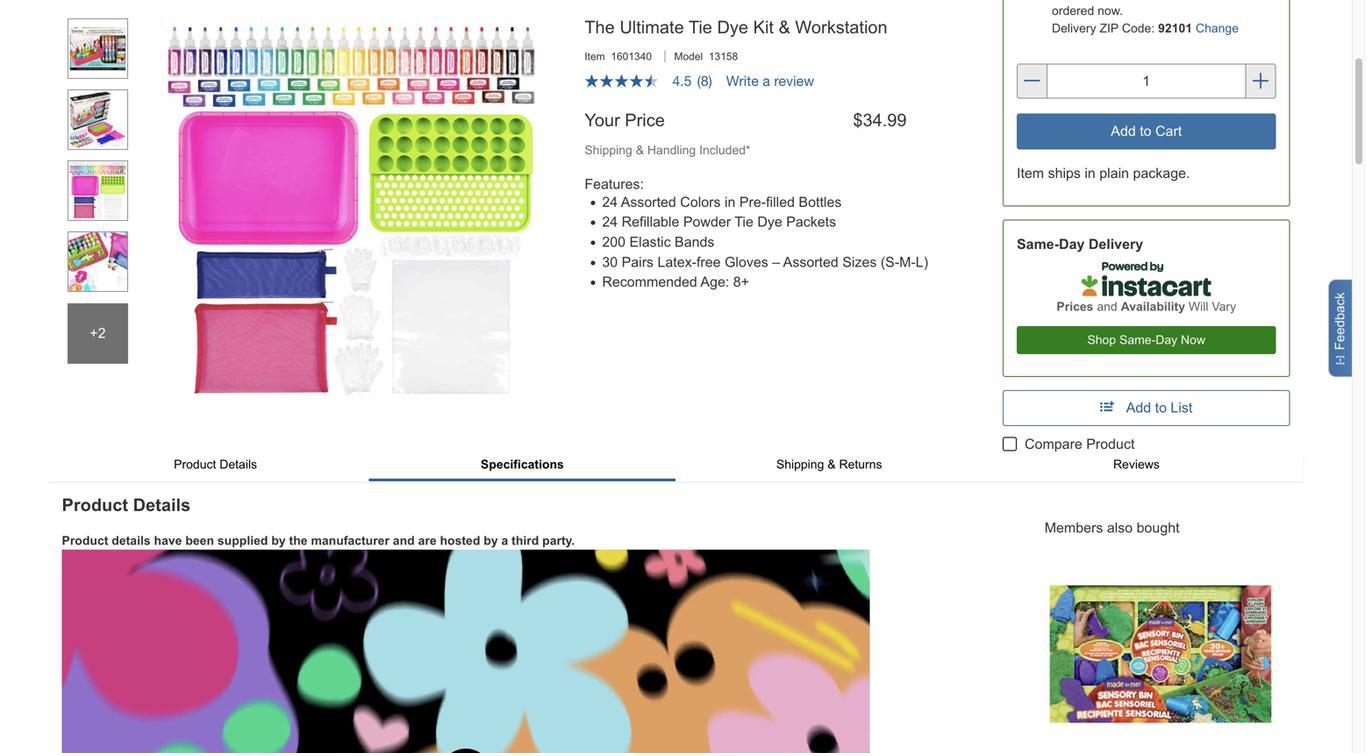 Task type: vqa. For each thing, say whether or not it's contained in the screenshot.
'dye' within the FEATURES: 24 ASSORTED COLORS IN PRE-FILLED BOTTLES 24 REFILLABLE POWDER TIE DYE PACKETS 200 ELASTIC BANDS 30 PAIRS LATEX-FREE GLOVES – ASSORTED SIZES (S-M-L) RECOMMENDED AGE: 8+
no



Task type: locate. For each thing, give the bounding box(es) containing it.
workstation
[[795, 18, 888, 37]]

in inside features: 24 assorted colors in pre-filled bottles 24 refillable powder tie dye packets 200 elastic bands 30 pairs latex-free gloves – assorted sizes (s-m-l) recommended age: 8+
[[725, 194, 736, 210]]

0 vertical spatial item
[[585, 50, 605, 62]]

0 horizontal spatial same-
[[1017, 237, 1059, 252]]

colors
[[680, 194, 721, 210]]

0 horizontal spatial and
[[393, 534, 415, 548]]

free
[[697, 255, 721, 270]]

details up supplied
[[220, 458, 257, 472]]

2 vertical spatial &
[[828, 458, 836, 472]]

product details up details
[[62, 496, 191, 515]]

1 vertical spatial same-
[[1120, 333, 1156, 347]]

1 horizontal spatial shipping
[[777, 458, 824, 472]]

details
[[112, 534, 151, 548]]

0 vertical spatial a
[[763, 73, 770, 89]]

item left ships
[[1017, 165, 1044, 181]]

included*
[[700, 144, 751, 157]]

0 horizontal spatial a
[[502, 534, 508, 548]]

item
[[585, 50, 605, 62], [1017, 165, 1044, 181]]

vary
[[1212, 300, 1237, 314]]

0 vertical spatial day
[[1059, 237, 1085, 252]]

delivery down the ordered
[[1052, 22, 1097, 35]]

24 down features:
[[602, 194, 618, 210]]

3 image
[[67, 161, 128, 221]]

item for item 1601340
[[585, 50, 605, 62]]

details up have
[[133, 496, 191, 515]]

& right the kit
[[779, 18, 791, 37]]

1 vertical spatial assorted
[[783, 255, 839, 270]]

1 horizontal spatial by
[[484, 534, 498, 548]]

by
[[271, 534, 286, 548], [484, 534, 498, 548]]

code:
[[1122, 22, 1155, 35]]

and right prices
[[1097, 300, 1118, 314]]

1 horizontal spatial details
[[220, 458, 257, 472]]

your price
[[585, 111, 665, 130]]

and left are
[[393, 534, 415, 548]]

write a review button
[[726, 73, 815, 89]]

1 vertical spatial 24
[[602, 214, 618, 230]]

and
[[1097, 300, 1118, 314], [393, 534, 415, 548]]

0 horizontal spatial dye
[[717, 18, 749, 37]]

by left the
[[271, 534, 286, 548]]

a
[[763, 73, 770, 89], [502, 534, 508, 548]]

0 vertical spatial same-
[[1017, 237, 1059, 252]]

packets
[[787, 214, 836, 230]]

day up prices
[[1059, 237, 1085, 252]]

1 horizontal spatial dye
[[758, 214, 783, 230]]

None telephone field
[[1048, 64, 1246, 99]]

details
[[220, 458, 257, 472], [133, 496, 191, 515]]

0 horizontal spatial details
[[133, 496, 191, 515]]

filled
[[766, 194, 795, 210]]

24 up "200"
[[602, 214, 618, 230]]

2 24 from the top
[[602, 214, 618, 230]]

0 horizontal spatial by
[[271, 534, 286, 548]]

day left 'now'
[[1156, 333, 1178, 347]]

shipping left returns
[[777, 458, 824, 472]]

now
[[1181, 333, 1206, 347]]

product up reviews link
[[1087, 436, 1135, 452]]

0 vertical spatial 24
[[602, 194, 618, 210]]

2 by from the left
[[484, 534, 498, 548]]

refillable
[[622, 214, 680, 230]]

change link
[[1196, 22, 1239, 35]]

(s-
[[881, 255, 900, 270]]

assorted up the refillable
[[621, 194, 676, 210]]

0 vertical spatial in
[[1085, 165, 1096, 181]]

handling
[[648, 144, 696, 157]]

–
[[772, 255, 780, 270]]

1 vertical spatial tie
[[735, 214, 754, 230]]

0 vertical spatial delivery
[[1052, 22, 1097, 35]]

add to list
[[1127, 400, 1193, 416]]

& down price
[[636, 144, 644, 157]]

if
[[1268, 0, 1274, 0]]

1 horizontal spatial in
[[1085, 165, 1096, 181]]

1 horizontal spatial &
[[779, 18, 791, 37]]

tie inside features: 24 assorted colors in pre-filled bottles 24 refillable powder tie dye packets 200 elastic bands 30 pairs latex-free gloves – assorted sizes (s-m-l) recommended age: 8+
[[735, 214, 754, 230]]

1 horizontal spatial day
[[1156, 333, 1178, 347]]

same-day delivery
[[1017, 237, 1144, 252]]

1 vertical spatial dye
[[758, 214, 783, 230]]

1 horizontal spatial item
[[1017, 165, 1044, 181]]

0 horizontal spatial item
[[585, 50, 605, 62]]

party.
[[543, 534, 575, 548]]

2 horizontal spatial &
[[828, 458, 836, 472]]

tie up model 13158
[[689, 18, 713, 37]]

item 1601340
[[585, 50, 652, 62]]

4.5 (8)
[[673, 73, 712, 89]]

0 vertical spatial dye
[[717, 18, 749, 37]]

1 vertical spatial item
[[1017, 165, 1044, 181]]

shipping & returns
[[777, 458, 882, 472]]

24
[[602, 194, 618, 210], [602, 214, 618, 230]]

bottles
[[799, 194, 842, 210]]

reviews link
[[983, 455, 1291, 475]]

product details up "been"
[[174, 458, 257, 472]]

1 horizontal spatial and
[[1097, 300, 1118, 314]]

write
[[726, 73, 759, 89]]

age:
[[701, 275, 730, 290]]

recommended
[[602, 275, 698, 290]]

1 horizontal spatial tie
[[735, 214, 754, 230]]

1 vertical spatial details
[[133, 496, 191, 515]]

product details
[[174, 458, 257, 472], [62, 496, 191, 515]]

package.
[[1133, 165, 1190, 181]]

same- down prices and availability will vary
[[1120, 333, 1156, 347]]

0 vertical spatial &
[[779, 18, 791, 37]]

item ships in plain package.
[[1017, 165, 1190, 181]]

1 vertical spatial delivery
[[1089, 237, 1144, 252]]

delivery up instacart image on the top of page
[[1089, 237, 1144, 252]]

to
[[1155, 400, 1167, 416]]

assorted right –
[[783, 255, 839, 270]]

have
[[154, 534, 182, 548]]

& for shipping & handling included*
[[636, 144, 644, 157]]

1 vertical spatial in
[[725, 194, 736, 210]]

0 horizontal spatial tie
[[689, 18, 713, 37]]

product
[[1087, 436, 1135, 452], [174, 458, 216, 472], [62, 496, 128, 515], [62, 534, 108, 548]]

m-
[[900, 255, 916, 270]]

1 vertical spatial and
[[393, 534, 415, 548]]

0 vertical spatial shipping
[[585, 144, 633, 157]]

bands
[[675, 235, 715, 250]]

by right the hosted
[[484, 534, 498, 548]]

a right write
[[763, 73, 770, 89]]

0 horizontal spatial shipping
[[585, 144, 633, 157]]

shipping & handling included*
[[585, 144, 751, 157]]

dye up 13158
[[717, 18, 749, 37]]

0 horizontal spatial assorted
[[621, 194, 676, 210]]

dye down filled in the right of the page
[[758, 214, 783, 230]]

0 horizontal spatial in
[[725, 194, 736, 210]]

1 vertical spatial a
[[502, 534, 508, 548]]

the ultimate tie dye kit & workstation
[[585, 18, 888, 37]]

0 horizontal spatial &
[[636, 144, 644, 157]]

& left returns
[[828, 458, 836, 472]]

0 vertical spatial tie
[[689, 18, 713, 37]]

shipping down your
[[585, 144, 633, 157]]

34.99
[[863, 111, 907, 130]]

in left 'pre-'
[[725, 194, 736, 210]]

day
[[1059, 237, 1085, 252], [1156, 333, 1178, 347]]

the
[[289, 534, 308, 548]]

supplied
[[218, 534, 268, 548]]

dye
[[717, 18, 749, 37], [758, 214, 783, 230]]

13158
[[709, 50, 738, 62]]

0 vertical spatial details
[[220, 458, 257, 472]]

view larger image 3 image
[[158, 18, 545, 405]]

1 horizontal spatial same-
[[1120, 333, 1156, 347]]

1 vertical spatial day
[[1156, 333, 1178, 347]]

1 vertical spatial &
[[636, 144, 644, 157]]

compare product
[[1025, 436, 1135, 452]]

elastic
[[630, 235, 671, 250]]

same- up prices
[[1017, 237, 1059, 252]]

same-
[[1017, 237, 1059, 252], [1120, 333, 1156, 347]]

tie down 'pre-'
[[735, 214, 754, 230]]

review
[[774, 73, 815, 89]]

1 vertical spatial shipping
[[777, 458, 824, 472]]

in left plain
[[1085, 165, 1096, 181]]

$
[[853, 111, 863, 130]]

None button
[[1017, 114, 1276, 150]]

a left third on the bottom of the page
[[502, 534, 508, 548]]

0 vertical spatial product details
[[174, 458, 257, 472]]

item down the
[[585, 50, 605, 62]]



Task type: describe. For each thing, give the bounding box(es) containing it.
30
[[602, 255, 618, 270]]

list
[[1171, 400, 1193, 416]]

ordered
[[1052, 4, 1095, 18]]

product details link
[[62, 455, 369, 475]]

made by me® sensory bin image
[[1045, 539, 1277, 754]]

8+
[[733, 275, 749, 290]]

ultimate
[[620, 18, 684, 37]]

powder
[[683, 214, 731, 230]]

shipping for shipping & returns
[[777, 458, 824, 472]]

hosted
[[440, 534, 480, 548]]

model
[[674, 50, 703, 62]]

1 horizontal spatial assorted
[[783, 255, 839, 270]]

ships
[[1048, 165, 1081, 181]]

members also bought
[[1045, 520, 1180, 536]]

features:
[[585, 177, 644, 193]]

dye inside features: 24 assorted colors in pre-filled bottles 24 refillable powder tie dye packets 200 elastic bands 30 pairs latex-free gloves – assorted sizes (s-m-l) recommended age: 8+
[[758, 214, 783, 230]]

pre-
[[740, 194, 766, 210]]

availability
[[1121, 300, 1186, 314]]

1 horizontal spatial a
[[763, 73, 770, 89]]

bought
[[1137, 520, 1180, 536]]

shipping & returns link
[[676, 455, 983, 475]]

2 image
[[67, 90, 128, 150]]

kit
[[754, 18, 774, 37]]

the
[[585, 18, 615, 37]]

model 13158
[[674, 50, 738, 62]]

(8)
[[697, 73, 712, 89]]

product up "been"
[[174, 458, 216, 472]]

0 horizontal spatial day
[[1059, 237, 1085, 252]]

1 image
[[67, 18, 128, 79]]

0 vertical spatial assorted
[[621, 194, 676, 210]]

shop same-day now
[[1088, 333, 1206, 347]]

shop same-day now link
[[1017, 326, 1276, 354]]

price
[[625, 111, 665, 130]]

prices
[[1057, 300, 1094, 314]]

1 24 from the top
[[602, 194, 618, 210]]

+2
[[90, 326, 106, 341]]

gloves
[[725, 255, 769, 270]]

92101
[[1159, 22, 1193, 35]]

1 vertical spatial product details
[[62, 496, 191, 515]]

if ordered now. delivery zip code: 92101 change
[[1052, 0, 1274, 35]]

+2 link
[[67, 302, 129, 364]]

plain
[[1100, 165, 1130, 181]]

1601340
[[611, 50, 652, 62]]

now.
[[1098, 4, 1123, 18]]

4.5
[[673, 73, 692, 89]]

write a review
[[726, 73, 815, 89]]

reviews
[[1114, 458, 1160, 472]]

product details have been supplied by the manufacturer and are hosted by a third party.
[[62, 534, 575, 548]]

sizes
[[843, 255, 877, 270]]

shipping for shipping & handling included*
[[585, 144, 633, 157]]

delivery inside the if ordered now. delivery zip code: 92101 change
[[1052, 22, 1097, 35]]

1 by from the left
[[271, 534, 286, 548]]

also
[[1107, 520, 1133, 536]]

change
[[1196, 22, 1239, 35]]

product left details
[[62, 534, 108, 548]]

feedback link
[[1329, 279, 1359, 378]]

third
[[512, 534, 539, 548]]

been
[[185, 534, 214, 548]]

add to list button
[[1003, 390, 1291, 426]]

specifications
[[481, 458, 564, 472]]

200
[[602, 235, 626, 250]]

4 image
[[67, 232, 128, 292]]

latex-
[[658, 255, 697, 270]]

& for shipping & returns
[[828, 458, 836, 472]]

zip
[[1100, 22, 1119, 35]]

your
[[585, 111, 620, 130]]

add
[[1127, 400, 1152, 416]]

0 vertical spatial and
[[1097, 300, 1118, 314]]

pairs
[[622, 255, 654, 270]]

shop
[[1088, 333, 1116, 347]]

returns
[[839, 458, 882, 472]]

will
[[1189, 300, 1209, 314]]

feedback
[[1333, 293, 1348, 350]]

specifications link
[[369, 455, 676, 479]]

manufacturer
[[311, 534, 390, 548]]

instacart image
[[1082, 262, 1212, 297]]

item for item ships in plain package.
[[1017, 165, 1044, 181]]

are
[[418, 534, 437, 548]]

features: 24 assorted colors in pre-filled bottles 24 refillable powder tie dye packets 200 elastic bands 30 pairs latex-free gloves – assorted sizes (s-m-l) recommended age: 8+
[[585, 177, 929, 290]]

members
[[1045, 520, 1103, 536]]

product up details
[[62, 496, 128, 515]]

prices and availability will vary
[[1057, 300, 1237, 314]]



